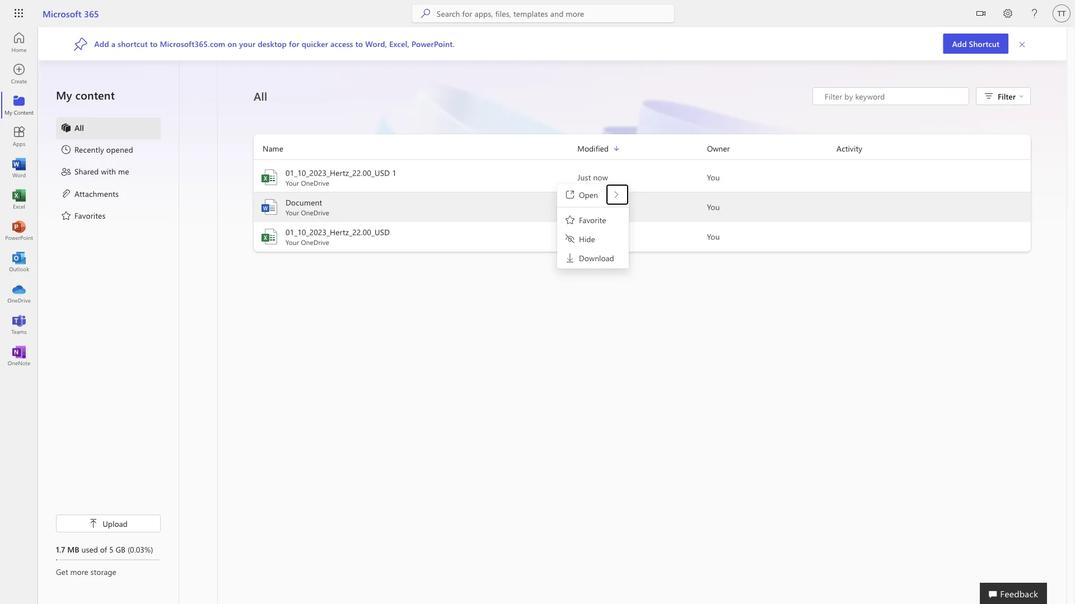 Task type: locate. For each thing, give the bounding box(es) containing it.
nov 2 down open
[[578, 202, 599, 212]]

0 vertical spatial your
[[286, 179, 299, 188]]

0 horizontal spatial to
[[150, 39, 158, 49]]

onedrive for 01_10_2023_hertz_22.00_usd
[[301, 238, 329, 247]]

microsoft 365
[[43, 7, 99, 19]]

outlook image
[[13, 257, 25, 268]]

onedrive
[[301, 179, 329, 188], [301, 208, 329, 217], [301, 238, 329, 247]]

0 vertical spatial onedrive
[[301, 179, 329, 188]]

add
[[952, 38, 967, 49], [94, 39, 109, 49]]

01_10_2023_hertz_22.00_usd your onedrive
[[286, 227, 390, 247]]

add left shortcut
[[952, 38, 967, 49]]

onedrive image
[[13, 288, 25, 299]]

0 vertical spatial all
[[254, 89, 267, 104]]

2 nov 2 from the top
[[578, 232, 599, 242]]

all down desktop
[[254, 89, 267, 104]]

gb
[[116, 545, 125, 555]]


[[89, 520, 98, 529]]

excel image down name
[[260, 169, 278, 187]]

for
[[289, 39, 299, 49]]

menu
[[56, 118, 161, 228], [559, 186, 627, 267]]

download menu item
[[559, 249, 627, 267]]

hide
[[579, 234, 595, 244]]

2 your from the top
[[286, 208, 299, 217]]

onedrive inside 01_10_2023_hertz_22.00_usd your onedrive
[[301, 238, 329, 247]]

01_10_2023_hertz_22.00_usd up "document"
[[286, 168, 390, 178]]

2 vertical spatial your
[[286, 238, 299, 247]]

1 add from the left
[[952, 38, 967, 49]]

3 you from the top
[[707, 232, 720, 242]]

all inside my content left pane navigation navigation
[[74, 122, 84, 133]]

1 you from the top
[[707, 172, 720, 183]]

all
[[254, 89, 267, 104], [74, 122, 84, 133]]

0 horizontal spatial add
[[94, 39, 109, 49]]

1 onedrive from the top
[[301, 179, 329, 188]]

your for 01_10_2023_hertz_22.00_usd
[[286, 238, 299, 247]]

1 horizontal spatial to
[[355, 39, 363, 49]]

just now
[[578, 172, 608, 183]]

nov 2
[[578, 202, 599, 212], [578, 232, 599, 242]]

2 down 'favorite' menu item
[[594, 232, 599, 242]]

create image
[[13, 68, 25, 80]]

your inside the 01_10_2023_hertz_22.00_usd 1 your onedrive
[[286, 179, 299, 188]]

with
[[101, 166, 116, 177]]

1 horizontal spatial menu
[[559, 186, 627, 267]]

2
[[594, 202, 599, 212], [594, 232, 599, 242]]

 upload
[[89, 519, 128, 529]]

a2hs image
[[74, 37, 87, 51]]

2 add from the left
[[94, 39, 109, 49]]

your down "document"
[[286, 208, 299, 217]]

excel,
[[389, 39, 409, 49]]

1 vertical spatial excel image
[[13, 194, 25, 205]]

a
[[111, 39, 115, 49]]

to left word,
[[355, 39, 363, 49]]

Filter by keyword text field
[[824, 91, 963, 102]]

my content
[[56, 88, 115, 102]]

nov down open
[[578, 202, 592, 212]]

used
[[82, 545, 98, 555]]

0 vertical spatial nov 2
[[578, 202, 599, 212]]

now
[[593, 172, 608, 183]]

0 vertical spatial 01_10_2023_hertz_22.00_usd
[[286, 168, 390, 178]]

excel image
[[260, 169, 278, 187], [13, 194, 25, 205]]

0 horizontal spatial menu
[[56, 118, 161, 228]]

menu containing open
[[559, 186, 627, 267]]

to right shortcut
[[150, 39, 158, 49]]

0 vertical spatial 2
[[594, 202, 599, 212]]

hide menu item
[[559, 230, 627, 248]]

attachments element
[[60, 188, 119, 201]]

2 vertical spatial you
[[707, 232, 720, 242]]

nov
[[578, 202, 592, 212], [578, 232, 592, 242]]

1 vertical spatial your
[[286, 208, 299, 217]]

recently opened element
[[60, 144, 133, 157]]

excel image up "powerpoint" image
[[13, 194, 25, 205]]

1 vertical spatial you
[[707, 202, 720, 212]]

 button
[[968, 0, 995, 29]]

your up "document"
[[286, 179, 299, 188]]

your
[[286, 179, 299, 188], [286, 208, 299, 217], [286, 238, 299, 247]]

nov 2 down 'favorite' menu item
[[578, 232, 599, 242]]

0 vertical spatial excel image
[[260, 169, 278, 187]]


[[1019, 94, 1024, 99]]

filter
[[998, 91, 1016, 101]]

open group
[[559, 186, 627, 204]]

of
[[100, 545, 107, 555]]

name
[[263, 143, 283, 154]]

2 01_10_2023_hertz_22.00_usd from the top
[[286, 227, 390, 237]]

add inside button
[[952, 38, 967, 49]]

onedrive down "document"
[[301, 208, 329, 217]]

get more storage
[[56, 567, 116, 577]]

2 you from the top
[[707, 202, 720, 212]]

your inside document your onedrive
[[286, 208, 299, 217]]

2 nov from the top
[[578, 232, 592, 242]]

name document cell
[[254, 197, 578, 217]]

1 01_10_2023_hertz_22.00_usd from the top
[[286, 168, 390, 178]]

upload
[[103, 519, 128, 529]]

01_10_2023_hertz_22.00_usd for 1
[[286, 168, 390, 178]]

to
[[150, 39, 158, 49], [355, 39, 363, 49]]

01_10_2023_hertz_22.00_usd down document your onedrive
[[286, 227, 390, 237]]

01_10_2023_hertz_22.00_usd
[[286, 168, 390, 178], [286, 227, 390, 237]]

2 vertical spatial onedrive
[[301, 238, 329, 247]]

1 to from the left
[[150, 39, 158, 49]]

me
[[118, 166, 129, 177]]

1 vertical spatial nov 2
[[578, 232, 599, 242]]

powerpoint.
[[412, 39, 455, 49]]

onenote image
[[13, 351, 25, 362]]

2 2 from the top
[[594, 232, 599, 242]]

menu containing all
[[56, 118, 161, 228]]

download
[[579, 253, 614, 263]]

2 up favorite
[[594, 202, 599, 212]]

nov down favorite
[[578, 232, 592, 242]]

3 your from the top
[[286, 238, 299, 247]]

all up recently
[[74, 122, 84, 133]]

row
[[254, 142, 1031, 160]]

0 horizontal spatial all
[[74, 122, 84, 133]]

0 vertical spatial you
[[707, 172, 720, 183]]

excel image inside name 01_10_2023_hertz_22.00_usd 1 cell
[[260, 169, 278, 187]]

your right excel icon
[[286, 238, 299, 247]]

document
[[286, 197, 322, 208]]

add for add shortcut
[[952, 38, 967, 49]]

you for document
[[707, 202, 720, 212]]

1
[[392, 168, 396, 178]]

1 your from the top
[[286, 179, 299, 188]]

1.7 mb used of 5 gb (0.03%)
[[56, 545, 153, 555]]

1 vertical spatial nov
[[578, 232, 592, 242]]

1 nov 2 from the top
[[578, 202, 599, 212]]

2 onedrive from the top
[[301, 208, 329, 217]]

word,
[[365, 39, 387, 49]]

recently opened
[[74, 144, 133, 155]]

you for 01_10_2023_hertz_22.00_usd 1
[[707, 172, 720, 183]]

1 vertical spatial 2
[[594, 232, 599, 242]]

shortcut
[[118, 39, 148, 49]]

onedrive up "document"
[[301, 179, 329, 188]]

your inside 01_10_2023_hertz_22.00_usd your onedrive
[[286, 238, 299, 247]]

None search field
[[412, 4, 674, 22]]

0 vertical spatial nov
[[578, 202, 592, 212]]

nov 2 for document
[[578, 202, 599, 212]]

1 horizontal spatial add
[[952, 38, 967, 49]]

01_10_2023_hertz_22.00_usd inside the 01_10_2023_hertz_22.00_usd 1 your onedrive
[[286, 168, 390, 178]]

navigation
[[0, 27, 38, 372]]

you
[[707, 172, 720, 183], [707, 202, 720, 212], [707, 232, 720, 242]]

1 horizontal spatial all
[[254, 89, 267, 104]]


[[977, 9, 986, 18]]

1 vertical spatial all
[[74, 122, 84, 133]]

shortcut
[[969, 38, 1000, 49]]

name 01_10_2023_hertz_22.00_usd cell
[[254, 227, 578, 247]]

excel image
[[260, 228, 278, 246]]

onedrive inside document your onedrive
[[301, 208, 329, 217]]

add a shortcut to microsoft365.com on your desktop for quicker access to word, excel, powerpoint.
[[94, 39, 455, 49]]

2 for 01_10_2023_hertz_22.00_usd
[[594, 232, 599, 242]]

add left a
[[94, 39, 109, 49]]

shared with me element
[[60, 166, 129, 179]]

1 nov from the top
[[578, 202, 592, 212]]

1 2 from the top
[[594, 202, 599, 212]]

name button
[[254, 142, 578, 155]]

your for document
[[286, 208, 299, 217]]

add shortcut button
[[943, 34, 1009, 54]]

add shortcut
[[952, 38, 1000, 49]]

3 onedrive from the top
[[301, 238, 329, 247]]

1 vertical spatial 01_10_2023_hertz_22.00_usd
[[286, 227, 390, 237]]

1 vertical spatial onedrive
[[301, 208, 329, 217]]

2 to from the left
[[355, 39, 363, 49]]

recently
[[74, 144, 104, 155]]

1 horizontal spatial excel image
[[260, 169, 278, 187]]

onedrive down document your onedrive
[[301, 238, 329, 247]]

tt button
[[1048, 0, 1075, 27]]

owner button
[[707, 142, 837, 155]]



Task type: vqa. For each thing, say whether or not it's contained in the screenshot.
the Teams. Meet, share, and chat.. element
no



Task type: describe. For each thing, give the bounding box(es) containing it.
quicker
[[302, 39, 328, 49]]

my
[[56, 88, 72, 102]]

get more storage button
[[56, 567, 161, 578]]

2 for document
[[594, 202, 599, 212]]

access
[[330, 39, 353, 49]]

1.7
[[56, 545, 65, 555]]

onedrive inside the 01_10_2023_hertz_22.00_usd 1 your onedrive
[[301, 179, 329, 188]]

feedback
[[1000, 588, 1038, 600]]

add for add a shortcut to microsoft365.com on your desktop for quicker access to word, excel, powerpoint.
[[94, 39, 109, 49]]

powerpoint image
[[13, 225, 25, 236]]

word image
[[13, 162, 25, 174]]

5
[[109, 545, 113, 555]]

menu inside my content left pane navigation navigation
[[56, 118, 161, 228]]

name 01_10_2023_hertz_22.00_usd 1 cell
[[254, 167, 578, 188]]

Search box. Suggestions appear as you type. search field
[[437, 4, 674, 22]]

microsoft365.com
[[160, 39, 225, 49]]

shared with me
[[74, 166, 129, 177]]

document your onedrive
[[286, 197, 329, 217]]

word image
[[260, 198, 278, 216]]

row containing name
[[254, 142, 1031, 160]]

get
[[56, 567, 68, 577]]

favorites element
[[60, 210, 106, 223]]

tt
[[1058, 9, 1066, 18]]

filter 
[[998, 91, 1024, 101]]

01_10_2023_hertz_22.00_usd for your
[[286, 227, 390, 237]]

favorite menu item
[[559, 211, 627, 229]]

apps image
[[13, 131, 25, 142]]

open
[[579, 190, 598, 200]]

you for 01_10_2023_hertz_22.00_usd
[[707, 232, 720, 242]]

your
[[239, 39, 256, 49]]

on
[[228, 39, 237, 49]]

all element
[[60, 122, 84, 135]]

activity, column 4 of 4 column header
[[837, 142, 1031, 155]]

mb
[[67, 545, 79, 555]]

microsoft 365 banner
[[0, 0, 1075, 29]]

opened
[[106, 144, 133, 155]]

owner
[[707, 143, 730, 154]]

teams image
[[13, 319, 25, 330]]

0 horizontal spatial excel image
[[13, 194, 25, 205]]

nov 2 for 01_10_2023_hertz_22.00_usd
[[578, 232, 599, 242]]

home image
[[13, 37, 25, 48]]

feedback button
[[980, 584, 1047, 605]]

activity
[[837, 143, 863, 154]]

content
[[75, 88, 115, 102]]

nov for 01_10_2023_hertz_22.00_usd
[[578, 232, 592, 242]]

open menu item
[[559, 186, 608, 204]]

365
[[84, 7, 99, 19]]

nov for document
[[578, 202, 592, 212]]

my content left pane navigation navigation
[[38, 60, 179, 605]]

modified button
[[578, 142, 707, 155]]

shared
[[74, 166, 99, 177]]

attachments
[[74, 188, 119, 199]]

just
[[578, 172, 591, 183]]

favorite
[[579, 215, 606, 225]]

onedrive for document
[[301, 208, 329, 217]]

microsoft
[[43, 7, 82, 19]]

favorites
[[74, 210, 106, 221]]

storage
[[91, 567, 116, 577]]

more
[[70, 567, 88, 577]]

(0.03%)
[[128, 545, 153, 555]]

desktop
[[258, 39, 287, 49]]

my content image
[[13, 100, 25, 111]]

modified
[[578, 143, 609, 154]]

01_10_2023_hertz_22.00_usd 1 your onedrive
[[286, 168, 396, 188]]

dismiss this dialog image
[[1019, 39, 1027, 49]]

displaying 3 out of 3 files. status
[[813, 87, 969, 105]]



